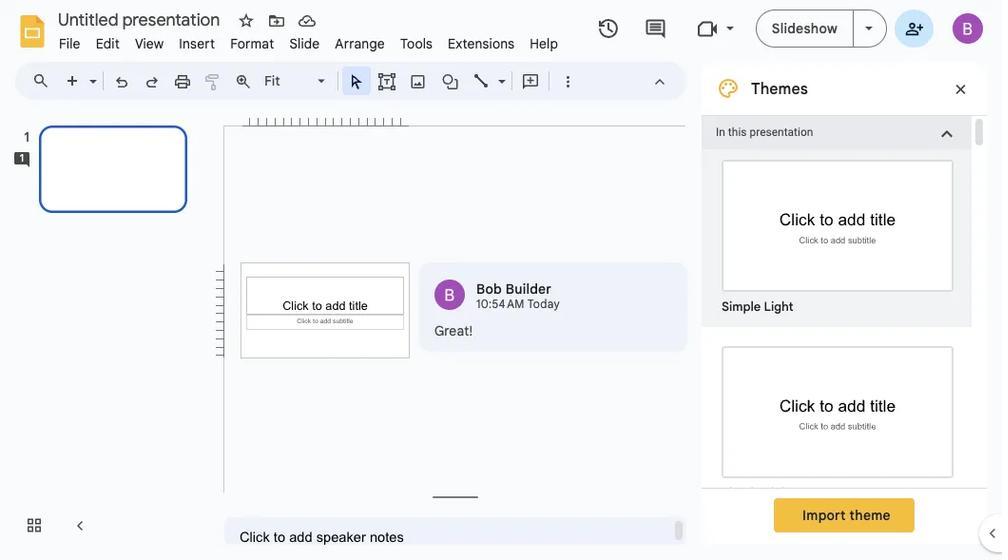 Task type: vqa. For each thing, say whether or not it's contained in the screenshot.
people
no



Task type: describe. For each thing, give the bounding box(es) containing it.
in this presentation tab
[[702, 115, 972, 150]]

list inside themes application
[[419, 262, 687, 352]]

format menu item
[[223, 32, 282, 55]]

file menu item
[[51, 32, 88, 55]]

simple for simple light radio
[[722, 299, 761, 314]]

bob builder 10:54 am today
[[476, 280, 560, 311]]

view
[[135, 35, 164, 52]]

import
[[803, 507, 846, 523]]

simple for simple light option
[[722, 485, 761, 501]]

this
[[728, 126, 747, 139]]

help menu item
[[522, 32, 566, 55]]

great!
[[435, 322, 473, 339]]

Star checkbox
[[233, 8, 260, 34]]

extensions menu item
[[440, 32, 522, 55]]

insert menu item
[[171, 32, 223, 55]]

menu bar inside menu bar "banner"
[[51, 25, 566, 56]]

menu bar banner
[[0, 0, 1002, 560]]

navigation inside themes application
[[0, 107, 209, 560]]

tools menu item
[[393, 32, 440, 55]]

file
[[59, 35, 80, 52]]

insert
[[179, 35, 215, 52]]

bob builder image
[[435, 280, 465, 310]]

start slideshow (⌘+enter) image
[[865, 27, 873, 30]]

10:54 am
[[476, 297, 525, 311]]

extensions
[[448, 35, 515, 52]]

Menus field
[[24, 68, 66, 94]]

Rename text field
[[51, 8, 231, 30]]

slide menu item
[[282, 32, 327, 55]]

format
[[230, 35, 274, 52]]

import theme button
[[774, 498, 915, 532]]

simple light for simple light radio
[[722, 299, 793, 314]]

Zoom text field
[[261, 68, 315, 94]]

Zoom field
[[259, 68, 334, 95]]

theme
[[850, 507, 891, 523]]

in this presentation
[[716, 126, 813, 139]]

share. private to only me. image
[[905, 19, 923, 37]]



Task type: locate. For each thing, give the bounding box(es) containing it.
2 simple light from the top
[[722, 485, 793, 501]]

light
[[764, 299, 793, 314], [764, 485, 793, 501]]

1 vertical spatial light
[[764, 485, 793, 501]]

edit
[[96, 35, 120, 52]]

new slide with layout image
[[85, 68, 97, 75]]

edit menu item
[[88, 32, 127, 55]]

Simple Light radio
[[712, 337, 963, 560]]

1 light from the top
[[764, 299, 793, 314]]

slide
[[289, 35, 320, 52]]

arrange menu item
[[327, 32, 393, 55]]

1 simple light from the top
[[722, 299, 793, 314]]

shape image
[[440, 68, 462, 94]]

themes section
[[702, 62, 987, 560]]

menu bar
[[51, 25, 566, 56]]

2 simple from the top
[[722, 485, 761, 501]]

light inside option
[[764, 485, 793, 501]]

navigation
[[0, 107, 209, 560]]

light inside radio
[[764, 299, 793, 314]]

menu bar containing file
[[51, 25, 566, 56]]

list containing bob builder
[[419, 262, 687, 352]]

tools
[[400, 35, 433, 52]]

presentation
[[750, 126, 813, 139]]

0 vertical spatial simple
[[722, 299, 761, 314]]

import theme
[[803, 507, 891, 523]]

1 vertical spatial simple
[[722, 485, 761, 501]]

1 vertical spatial simple light
[[722, 485, 793, 501]]

themes
[[751, 79, 808, 98]]

simple
[[722, 299, 761, 314], [722, 485, 761, 501]]

simple inside radio
[[722, 299, 761, 314]]

slideshow
[[772, 20, 838, 37]]

simple light
[[722, 299, 793, 314], [722, 485, 793, 501]]

builder
[[506, 280, 552, 297]]

in
[[716, 126, 725, 139]]

help
[[530, 35, 558, 52]]

simple light inside option
[[722, 485, 793, 501]]

slideshow button
[[756, 10, 854, 48]]

Simple Light radio
[[712, 150, 963, 318]]

light for simple light option
[[764, 485, 793, 501]]

simple inside option
[[722, 485, 761, 501]]

simple light for simple light option
[[722, 485, 793, 501]]

main toolbar
[[56, 67, 583, 95]]

2 light from the top
[[764, 485, 793, 501]]

0 vertical spatial light
[[764, 299, 793, 314]]

bob
[[476, 280, 502, 297]]

view menu item
[[127, 32, 171, 55]]

1 simple from the top
[[722, 299, 761, 314]]

arrange
[[335, 35, 385, 52]]

today
[[527, 297, 560, 311]]

insert image image
[[407, 68, 429, 94]]

list
[[419, 262, 687, 352]]

0 vertical spatial simple light
[[722, 299, 793, 314]]

simple light inside radio
[[722, 299, 793, 314]]

themes application
[[0, 0, 1002, 560]]

light for simple light radio
[[764, 299, 793, 314]]



